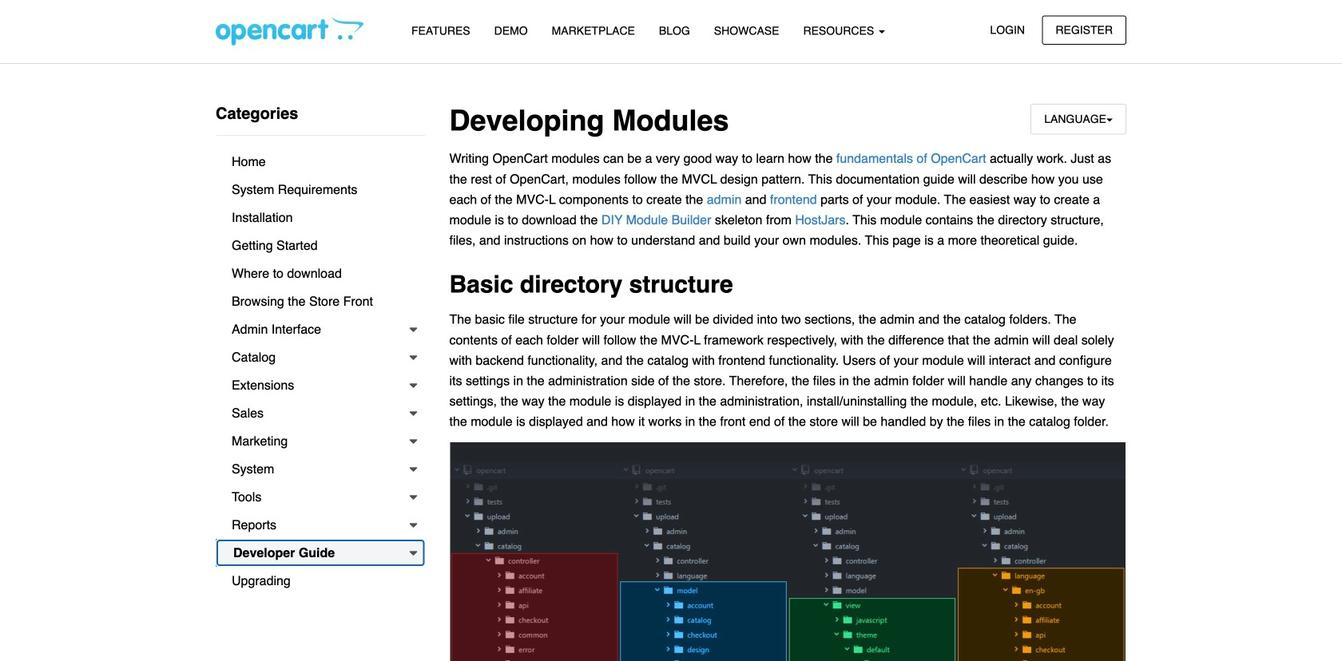 Task type: describe. For each thing, give the bounding box(es) containing it.
opencart - open source shopping cart solution image
[[216, 17, 363, 46]]



Task type: locate. For each thing, give the bounding box(es) containing it.
file struct image
[[449, 442, 1126, 661]]



Task type: vqa. For each thing, say whether or not it's contained in the screenshot.
OpenCart - Open Source Shopping Cart Solution image
yes



